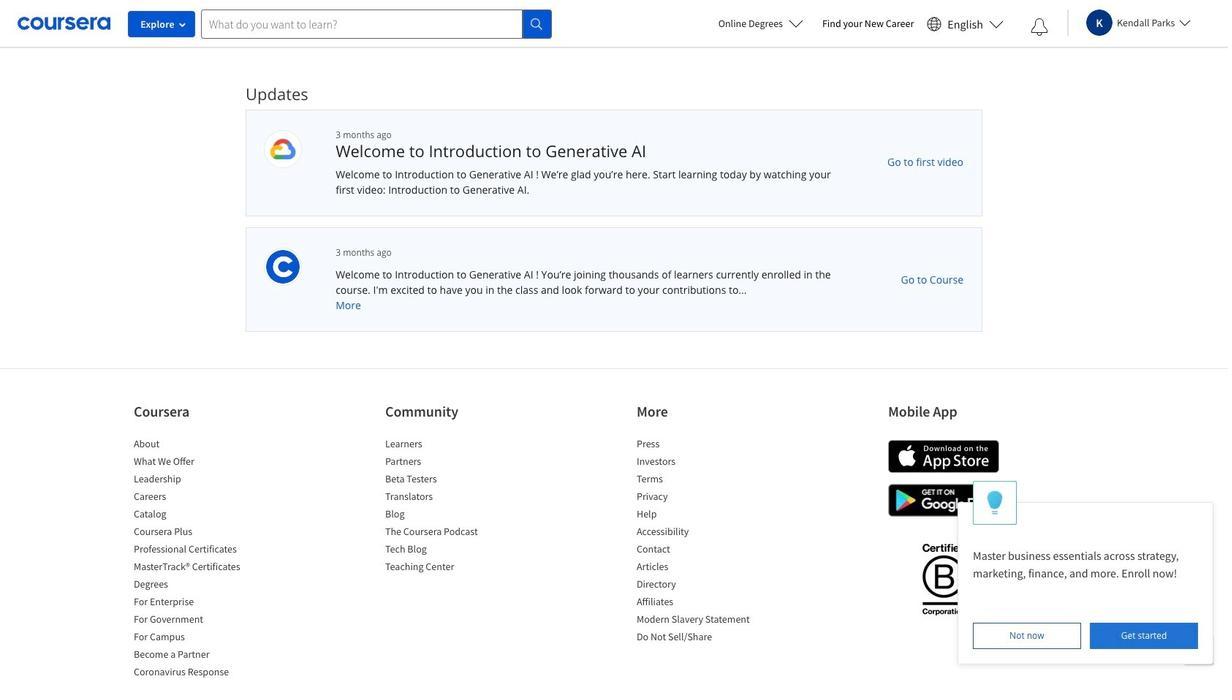 Task type: vqa. For each thing, say whether or not it's contained in the screenshot.
third list from right
yes



Task type: describe. For each thing, give the bounding box(es) containing it.
1 list from the left
[[134, 437, 258, 679]]

coursera image
[[18, 12, 110, 35]]

logo of certified b corporation image
[[914, 535, 974, 623]]

What do you want to learn? text field
[[201, 9, 523, 38]]

help center image
[[1191, 641, 1208, 659]]



Task type: locate. For each thing, give the bounding box(es) containing it.
1 horizontal spatial list
[[385, 437, 510, 577]]

list
[[134, 437, 258, 679], [385, 437, 510, 577], [637, 437, 761, 647]]

None search field
[[201, 9, 552, 38]]

0 horizontal spatial list
[[134, 437, 258, 679]]

get it on google play image
[[889, 484, 1000, 517]]

2 horizontal spatial list
[[637, 437, 761, 647]]

2 list from the left
[[385, 437, 510, 577]]

list item
[[134, 437, 258, 454], [385, 437, 510, 454], [637, 437, 761, 454], [134, 454, 258, 472], [385, 454, 510, 472], [637, 454, 761, 472], [134, 472, 258, 489], [385, 472, 510, 489], [637, 472, 761, 489], [134, 489, 258, 507], [385, 489, 510, 507], [637, 489, 761, 507], [134, 507, 258, 524], [385, 507, 510, 524], [637, 507, 761, 524], [134, 524, 258, 542], [385, 524, 510, 542], [637, 524, 761, 542], [134, 542, 258, 560], [385, 542, 510, 560], [637, 542, 761, 560], [134, 560, 258, 577], [385, 560, 510, 577], [637, 560, 761, 577], [134, 577, 258, 595], [637, 577, 761, 595], [134, 595, 258, 612], [637, 595, 761, 612], [134, 612, 258, 630], [637, 612, 761, 630], [134, 630, 258, 647], [637, 630, 761, 647], [134, 647, 258, 665], [134, 665, 258, 679]]

download on the app store image
[[889, 440, 1000, 473]]

lightbulb tip image
[[988, 490, 1003, 516]]

alice element
[[958, 481, 1214, 665]]

3 list from the left
[[637, 437, 761, 647]]



